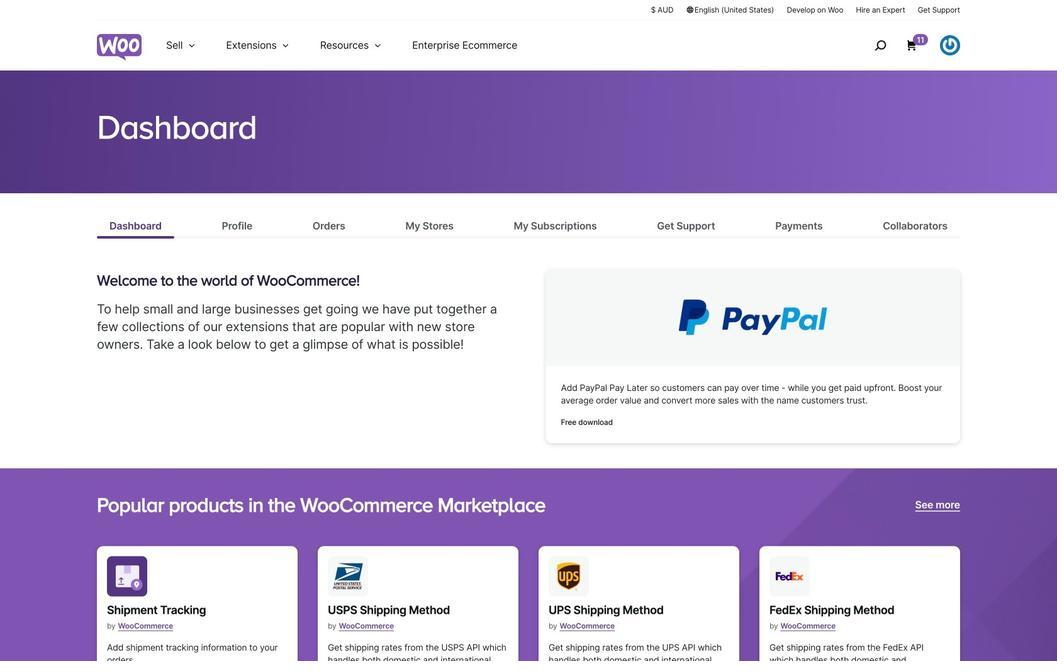 Task type: locate. For each thing, give the bounding box(es) containing it.
open account menu image
[[941, 35, 961, 55]]

search image
[[871, 35, 891, 55]]



Task type: describe. For each thing, give the bounding box(es) containing it.
service navigation menu element
[[848, 25, 961, 66]]



Task type: vqa. For each thing, say whether or not it's contained in the screenshot.
annually inside the Chrono $99 annually
no



